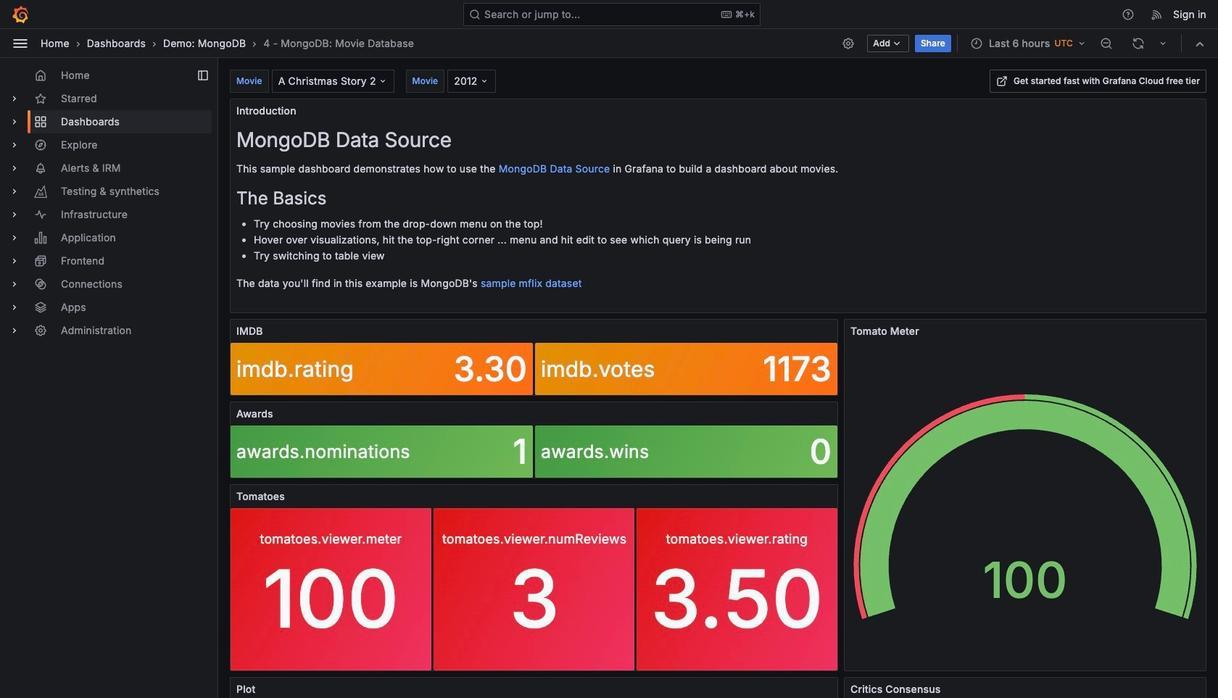 Task type: locate. For each thing, give the bounding box(es) containing it.
expand section dashboards image
[[9, 116, 20, 128]]

expand section infrastructure image
[[9, 209, 20, 221]]

expand section frontend image
[[9, 255, 20, 267]]

undock menu image
[[197, 70, 209, 81]]

expand section apps image
[[9, 302, 20, 313]]

expand section connections image
[[9, 279, 20, 290]]

dashboard settings image
[[843, 37, 856, 50]]

expand section testing & synthetics image
[[9, 186, 20, 197]]

expand section starred image
[[9, 93, 20, 104]]

help image
[[1123, 8, 1136, 21]]

grafana image
[[12, 5, 29, 23]]

navigation element
[[0, 58, 218, 354]]



Task type: describe. For each thing, give the bounding box(es) containing it.
refresh dashboard image
[[1133, 37, 1146, 50]]

expand section alerts & irm image
[[9, 163, 20, 174]]

expand section explore image
[[9, 139, 20, 151]]

auto refresh turned off. choose refresh time interval image
[[1158, 37, 1170, 49]]

news image
[[1152, 8, 1165, 21]]

expand section administration image
[[9, 325, 20, 337]]

zoom out time range image
[[1101, 37, 1114, 50]]

close menu image
[[12, 34, 29, 52]]

expand section application image
[[9, 232, 20, 244]]



